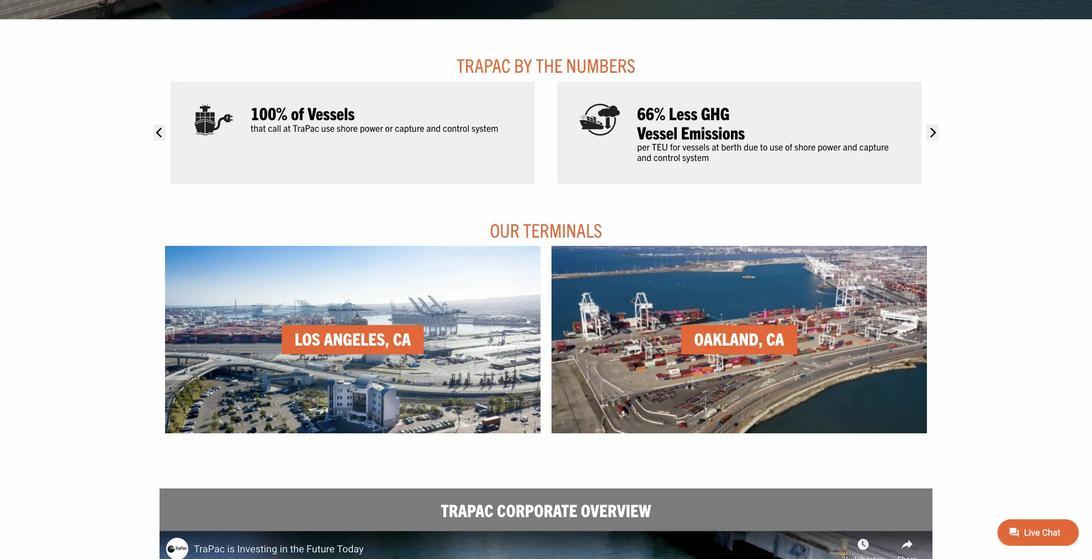 Task type: vqa. For each thing, say whether or not it's contained in the screenshot.
the bottommost 'is'
no



Task type: locate. For each thing, give the bounding box(es) containing it.
0 horizontal spatial trapac
[[293, 122, 319, 133]]

system inside 100% of vessels that call at trapac use shore power or capture and control system
[[472, 122, 498, 133]]

less
[[669, 102, 698, 124]]

ghg
[[701, 102, 730, 124]]

control inside 66% less ghg vessel emissions per teu for vessels at berth due to use of shore power and capture and control system
[[654, 151, 680, 162]]

of inside 100% of vessels that call at trapac use shore power or capture and control system
[[291, 102, 304, 124]]

0 vertical spatial of
[[291, 102, 304, 124]]

0 horizontal spatial power
[[360, 122, 383, 133]]

1 horizontal spatial power
[[818, 141, 841, 152]]

use
[[321, 122, 335, 133], [770, 141, 783, 152]]

trapac corporate overview
[[441, 500, 651, 521]]

power
[[360, 122, 383, 133], [818, 141, 841, 152]]

0 horizontal spatial and
[[426, 122, 441, 133]]

of
[[291, 102, 304, 124], [785, 141, 792, 152]]

the
[[536, 53, 563, 77]]

1 horizontal spatial capture
[[859, 141, 889, 152]]

that
[[251, 122, 266, 133]]

0 vertical spatial capture
[[395, 122, 424, 133]]

vessels
[[308, 102, 355, 124]]

at inside 66% less ghg vessel emissions per teu for vessels at berth due to use of shore power and capture and control system
[[712, 141, 719, 152]]

power inside 66% less ghg vessel emissions per teu for vessels at berth due to use of shore power and capture and control system
[[818, 141, 841, 152]]

solid image
[[153, 125, 166, 141]]

0 horizontal spatial control
[[443, 122, 470, 133]]

0 horizontal spatial system
[[472, 122, 498, 133]]

trapac
[[293, 122, 319, 133], [441, 500, 493, 521]]

1 horizontal spatial at
[[712, 141, 719, 152]]

control
[[443, 122, 470, 133], [654, 151, 680, 162]]

call
[[268, 122, 281, 133]]

1 horizontal spatial and
[[637, 151, 652, 162]]

0 vertical spatial control
[[443, 122, 470, 133]]

0 vertical spatial system
[[472, 122, 498, 133]]

our terminals
[[490, 218, 602, 242]]

our
[[490, 218, 520, 242]]

0 horizontal spatial shore
[[337, 122, 358, 133]]

0 vertical spatial power
[[360, 122, 383, 133]]

shore left or
[[337, 122, 358, 133]]

1 horizontal spatial trapac
[[441, 500, 493, 521]]

of right to
[[785, 141, 792, 152]]

1 horizontal spatial of
[[785, 141, 792, 152]]

overview
[[581, 500, 651, 521]]

use right call
[[321, 122, 335, 133]]

1 vertical spatial shore
[[795, 141, 816, 152]]

1 vertical spatial of
[[785, 141, 792, 152]]

0 horizontal spatial at
[[283, 122, 291, 133]]

0 vertical spatial trapac
[[293, 122, 319, 133]]

0 vertical spatial use
[[321, 122, 335, 133]]

system
[[472, 122, 498, 133], [682, 151, 709, 162]]

power inside 100% of vessels that call at trapac use shore power or capture and control system
[[360, 122, 383, 133]]

100%
[[251, 102, 287, 124]]

1 horizontal spatial shore
[[795, 141, 816, 152]]

at left berth
[[712, 141, 719, 152]]

due
[[744, 141, 758, 152]]

at inside 100% of vessels that call at trapac use shore power or capture and control system
[[283, 122, 291, 133]]

at
[[283, 122, 291, 133], [712, 141, 719, 152]]

system inside 66% less ghg vessel emissions per teu for vessels at berth due to use of shore power and capture and control system
[[682, 151, 709, 162]]

teu
[[652, 141, 668, 152]]

of right call
[[291, 102, 304, 124]]

use right to
[[770, 141, 783, 152]]

trapac inside 100% of vessels that call at trapac use shore power or capture and control system
[[293, 122, 319, 133]]

1 vertical spatial power
[[818, 141, 841, 152]]

0 horizontal spatial capture
[[395, 122, 424, 133]]

capture
[[395, 122, 424, 133], [859, 141, 889, 152]]

at right call
[[283, 122, 291, 133]]

for
[[670, 141, 680, 152]]

1 vertical spatial at
[[712, 141, 719, 152]]

1 vertical spatial capture
[[859, 141, 889, 152]]

1 vertical spatial system
[[682, 151, 709, 162]]

shore
[[337, 122, 358, 133], [795, 141, 816, 152]]

0 horizontal spatial of
[[291, 102, 304, 124]]

0 vertical spatial shore
[[337, 122, 358, 133]]

1 horizontal spatial system
[[682, 151, 709, 162]]

main content
[[149, 53, 944, 560]]

shore inside 66% less ghg vessel emissions per teu for vessels at berth due to use of shore power and capture and control system
[[795, 141, 816, 152]]

1 horizontal spatial use
[[770, 141, 783, 152]]

0 vertical spatial at
[[283, 122, 291, 133]]

and
[[426, 122, 441, 133], [843, 141, 857, 152], [637, 151, 652, 162]]

1 horizontal spatial control
[[654, 151, 680, 162]]

shore right to
[[795, 141, 816, 152]]

66%
[[637, 102, 665, 124]]

0 horizontal spatial use
[[321, 122, 335, 133]]

2 horizontal spatial and
[[843, 141, 857, 152]]

vessel
[[637, 121, 678, 142]]

1 vertical spatial use
[[770, 141, 783, 152]]

1 vertical spatial control
[[654, 151, 680, 162]]



Task type: describe. For each thing, give the bounding box(es) containing it.
100% of vessels that call at trapac use shore power or capture and control system
[[251, 102, 498, 133]]

use inside 66% less ghg vessel emissions per teu for vessels at berth due to use of shore power and capture and control system
[[770, 141, 783, 152]]

emissions
[[681, 121, 745, 142]]

and inside 100% of vessels that call at trapac use shore power or capture and control system
[[426, 122, 441, 133]]

solid image
[[926, 125, 939, 141]]

1 vertical spatial trapac
[[441, 500, 493, 521]]

shore inside 100% of vessels that call at trapac use shore power or capture and control system
[[337, 122, 358, 133]]

per
[[637, 141, 650, 152]]

corporate
[[497, 500, 577, 521]]

or
[[385, 122, 393, 133]]

trapac
[[457, 53, 511, 77]]

vessels
[[683, 141, 710, 152]]

66% less ghg vessel emissions per teu for vessels at berth due to use of shore power and capture and control system
[[637, 102, 889, 162]]

capture inside 66% less ghg vessel emissions per teu for vessels at berth due to use of shore power and capture and control system
[[859, 141, 889, 152]]

of inside 66% less ghg vessel emissions per teu for vessels at berth due to use of shore power and capture and control system
[[785, 141, 792, 152]]

to
[[760, 141, 768, 152]]

use inside 100% of vessels that call at trapac use shore power or capture and control system
[[321, 122, 335, 133]]

numbers
[[566, 53, 636, 77]]

trapac by the numbers
[[457, 53, 636, 77]]

berth
[[721, 141, 742, 152]]

terminals
[[523, 218, 602, 242]]

trapac oakland image
[[0, 0, 1092, 19]]

by
[[514, 53, 532, 77]]

control inside 100% of vessels that call at trapac use shore power or capture and control system
[[443, 122, 470, 133]]

main content containing trapac by the numbers
[[149, 53, 944, 560]]

capture inside 100% of vessels that call at trapac use shore power or capture and control system
[[395, 122, 424, 133]]



